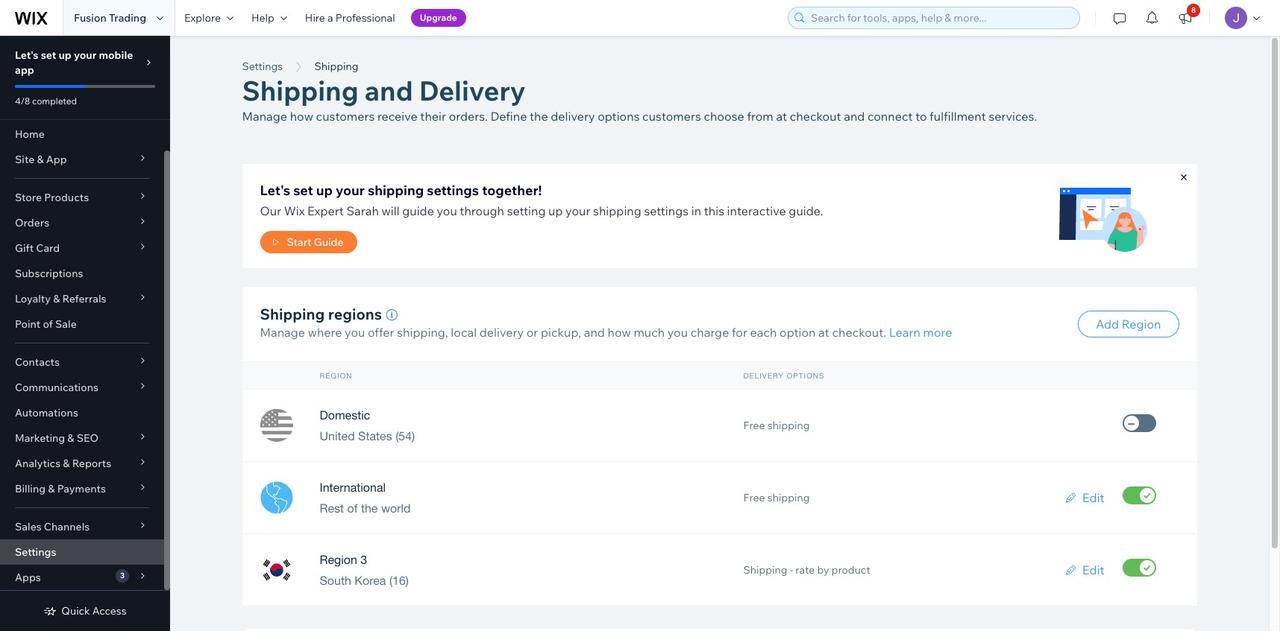 Task type: locate. For each thing, give the bounding box(es) containing it.
up right setting
[[548, 204, 563, 219]]

1 horizontal spatial delivery
[[551, 109, 595, 124]]

sarah
[[346, 204, 379, 219]]

receive
[[377, 109, 418, 124]]

a
[[328, 11, 333, 25]]

settings link
[[235, 59, 290, 74], [0, 540, 164, 565]]

how inside 'shipping and delivery manage how customers receive their orders. define the delivery options customers choose from at checkout and connect to fulfillment services.'
[[290, 109, 313, 124]]

1 vertical spatial 3
[[120, 571, 125, 581]]

set up wix
[[293, 182, 313, 199]]

subscriptions
[[15, 267, 83, 281]]

of right rest
[[347, 502, 358, 515]]

korea
[[355, 574, 386, 588]]

3
[[361, 554, 367, 567], [120, 571, 125, 581]]

3 up korea
[[361, 554, 367, 567]]

0 vertical spatial at
[[776, 109, 787, 124]]

1 vertical spatial the
[[361, 502, 378, 515]]

& for analytics
[[63, 457, 70, 471]]

customers left "receive"
[[316, 109, 375, 124]]

edit for free shipping
[[1082, 491, 1104, 505]]

at inside 'shipping and delivery manage how customers receive their orders. define the delivery options customers choose from at checkout and connect to fulfillment services.'
[[776, 109, 787, 124]]

settings link down help
[[235, 59, 290, 74]]

0 vertical spatial settings
[[427, 182, 479, 199]]

& left seo
[[67, 432, 74, 445]]

sales channels button
[[0, 515, 164, 540]]

free shipping down delivery options
[[743, 419, 810, 433]]

0 horizontal spatial of
[[43, 318, 53, 331]]

our wix expert sarah will guide you through setting up your shipping settings in this interactive guide.
[[260, 204, 823, 219]]

settings left in
[[644, 204, 689, 219]]

edit right edit icon at the bottom
[[1082, 491, 1104, 505]]

1 vertical spatial free
[[743, 492, 765, 505]]

1 horizontal spatial you
[[437, 204, 457, 219]]

free shipping up the -
[[743, 492, 810, 505]]

communications
[[15, 381, 99, 395]]

2 vertical spatial up
[[548, 204, 563, 219]]

to
[[915, 109, 927, 124]]

add region button
[[1078, 311, 1179, 338]]

let's up app at the top left
[[15, 48, 38, 62]]

1 vertical spatial set
[[293, 182, 313, 199]]

0 vertical spatial and
[[365, 74, 413, 107]]

0 horizontal spatial the
[[361, 502, 378, 515]]

0 vertical spatial how
[[290, 109, 313, 124]]

0 vertical spatial edit
[[1082, 491, 1104, 505]]

delivery left 'options'
[[551, 109, 595, 124]]

settings
[[242, 60, 283, 73], [15, 546, 56, 560]]

quick access button
[[44, 605, 127, 618]]

more
[[923, 325, 952, 340]]

orders.
[[449, 109, 488, 124]]

where
[[308, 325, 342, 340]]

shipping left the -
[[743, 564, 787, 577]]

up inside the let's set up your mobile app
[[59, 48, 72, 62]]

contacts button
[[0, 350, 164, 375]]

your inside the let's set up your mobile app
[[74, 48, 96, 62]]

united
[[320, 430, 355, 443]]

gift card button
[[0, 236, 164, 261]]

2 horizontal spatial up
[[548, 204, 563, 219]]

you right 'much' at the bottom
[[668, 325, 688, 340]]

shipping down a
[[315, 60, 359, 73]]

delivery inside 'shipping and delivery manage how customers receive their orders. define the delivery options customers choose from at checkout and connect to fulfillment services.'
[[551, 109, 595, 124]]

up up completed
[[59, 48, 72, 62]]

international rest of the world
[[320, 481, 411, 515]]

app
[[15, 63, 34, 77]]

start guide
[[287, 236, 344, 249]]

set up 4/8 completed
[[41, 48, 56, 62]]

fusion trading
[[74, 11, 146, 25]]

2 free shipping from the top
[[743, 492, 810, 505]]

0 horizontal spatial and
[[365, 74, 413, 107]]

sales
[[15, 521, 42, 534]]

0 vertical spatial up
[[59, 48, 72, 62]]

up up "expert"
[[316, 182, 333, 199]]

1 horizontal spatial 3
[[361, 554, 367, 567]]

0 horizontal spatial settings link
[[0, 540, 164, 565]]

0 horizontal spatial up
[[59, 48, 72, 62]]

of left sale at the bottom
[[43, 318, 53, 331]]

and up "receive"
[[365, 74, 413, 107]]

& for loyalty
[[53, 292, 60, 306]]

the right define
[[530, 109, 548, 124]]

0 horizontal spatial how
[[290, 109, 313, 124]]

1 horizontal spatial set
[[293, 182, 313, 199]]

&
[[37, 153, 44, 166], [53, 292, 60, 306], [67, 432, 74, 445], [63, 457, 70, 471], [48, 483, 55, 496]]

checkout
[[790, 109, 841, 124]]

south
[[320, 574, 351, 588]]

1 vertical spatial and
[[844, 109, 865, 124]]

access
[[92, 605, 127, 618]]

let's inside the let's set up your mobile app
[[15, 48, 38, 62]]

0 vertical spatial region
[[1122, 317, 1161, 332]]

0 horizontal spatial let's
[[15, 48, 38, 62]]

region up domestic at left
[[320, 372, 352, 380]]

(54)
[[396, 430, 415, 443]]

1 horizontal spatial and
[[584, 325, 605, 340]]

1 horizontal spatial let's
[[260, 182, 290, 199]]

0 horizontal spatial at
[[776, 109, 787, 124]]

1 edit from the top
[[1082, 491, 1104, 505]]

(16)
[[389, 574, 409, 588]]

at right option
[[818, 325, 829, 340]]

marketing
[[15, 432, 65, 445]]

1 horizontal spatial customers
[[642, 109, 701, 124]]

let's up our
[[260, 182, 290, 199]]

4/8
[[15, 95, 30, 107]]

region up south
[[320, 554, 357, 567]]

manage
[[242, 109, 287, 124], [260, 325, 305, 340]]

0 vertical spatial of
[[43, 318, 53, 331]]

through
[[460, 204, 504, 219]]

1 vertical spatial free shipping
[[743, 492, 810, 505]]

8 button
[[1169, 0, 1202, 36]]

shipping
[[315, 60, 359, 73], [242, 74, 359, 107], [260, 305, 325, 324], [743, 564, 787, 577]]

delivery left or
[[480, 325, 524, 340]]

& right site
[[37, 153, 44, 166]]

of inside international rest of the world
[[347, 502, 358, 515]]

0 vertical spatial manage
[[242, 109, 287, 124]]

0 horizontal spatial your
[[74, 48, 96, 62]]

1 vertical spatial up
[[316, 182, 333, 199]]

shipping,
[[397, 325, 448, 340]]

edit image
[[1066, 493, 1076, 503]]

0 horizontal spatial 3
[[120, 571, 125, 581]]

shipping
[[368, 182, 424, 199], [593, 204, 641, 219], [767, 419, 810, 433], [767, 492, 810, 505]]

settings
[[427, 182, 479, 199], [644, 204, 689, 219]]

settings link down channels
[[0, 540, 164, 565]]

and right pickup,
[[584, 325, 605, 340]]

and
[[365, 74, 413, 107], [844, 109, 865, 124], [584, 325, 605, 340]]

settings link inside sidebar element
[[0, 540, 164, 565]]

2 edit from the top
[[1082, 563, 1104, 578]]

customers left the choose
[[642, 109, 701, 124]]

fusion
[[74, 11, 107, 25]]

0 vertical spatial your
[[74, 48, 96, 62]]

0 horizontal spatial settings
[[427, 182, 479, 199]]

2 free from the top
[[743, 492, 765, 505]]

& inside popup button
[[63, 457, 70, 471]]

1 vertical spatial edit
[[1082, 563, 1104, 578]]

completed
[[32, 95, 77, 107]]

1 horizontal spatial of
[[347, 502, 358, 515]]

0 vertical spatial free
[[743, 419, 765, 433]]

from
[[747, 109, 773, 124]]

will
[[382, 204, 400, 219]]

your up sarah
[[336, 182, 365, 199]]

0 vertical spatial free shipping
[[743, 419, 810, 433]]

1 vertical spatial region
[[320, 372, 352, 380]]

region for region 3 south korea (16)
[[320, 554, 357, 567]]

your right setting
[[566, 204, 590, 219]]

up for shipping
[[316, 182, 333, 199]]

0 horizontal spatial delivery
[[480, 325, 524, 340]]

you right guide
[[437, 204, 457, 219]]

store products button
[[0, 185, 164, 210]]

0 vertical spatial let's
[[15, 48, 38, 62]]

shipping inside 'shipping and delivery manage how customers receive their orders. define the delivery options customers choose from at checkout and connect to fulfillment services.'
[[242, 74, 359, 107]]

billing & payments button
[[0, 477, 164, 502]]

0 horizontal spatial settings
[[15, 546, 56, 560]]

regions
[[328, 305, 382, 324]]

delivery
[[551, 109, 595, 124], [480, 325, 524, 340]]

for
[[732, 325, 747, 340]]

shipping up 'where'
[[260, 305, 325, 324]]

help
[[251, 11, 274, 25]]

hire a professional
[[305, 11, 395, 25]]

up for mobile
[[59, 48, 72, 62]]

quick
[[61, 605, 90, 618]]

start guide button
[[260, 231, 357, 254]]

3 up access
[[120, 571, 125, 581]]

2 vertical spatial region
[[320, 554, 357, 567]]

wix
[[284, 204, 305, 219]]

you down regions
[[345, 325, 365, 340]]

together!
[[482, 182, 542, 199]]

connect
[[868, 109, 913, 124]]

2 vertical spatial and
[[584, 325, 605, 340]]

customers
[[316, 109, 375, 124], [642, 109, 701, 124]]

shipping down hire at the top left of page
[[242, 74, 359, 107]]

1 horizontal spatial settings
[[242, 60, 283, 73]]

the left world
[[361, 502, 378, 515]]

your left the mobile
[[74, 48, 96, 62]]

1 horizontal spatial at
[[818, 325, 829, 340]]

let's for let's set up your mobile app
[[15, 48, 38, 62]]

reports
[[72, 457, 111, 471]]

edit right edit image
[[1082, 563, 1104, 578]]

products
[[44, 191, 89, 204]]

region for region
[[320, 372, 352, 380]]

site & app
[[15, 153, 67, 166]]

rest
[[320, 502, 344, 515]]

hire a professional link
[[296, 0, 404, 36]]

1 vertical spatial of
[[347, 502, 358, 515]]

settings down sales
[[15, 546, 56, 560]]

& left reports
[[63, 457, 70, 471]]

1 vertical spatial delivery
[[480, 325, 524, 340]]

options
[[598, 109, 640, 124]]

0 vertical spatial delivery
[[551, 109, 595, 124]]

at right from
[[776, 109, 787, 124]]

settings up through
[[427, 182, 479, 199]]

the
[[530, 109, 548, 124], [361, 502, 378, 515]]

1 horizontal spatial the
[[530, 109, 548, 124]]

1 horizontal spatial settings
[[644, 204, 689, 219]]

region right add
[[1122, 317, 1161, 332]]

referrals
[[62, 292, 106, 306]]

1 horizontal spatial up
[[316, 182, 333, 199]]

0 vertical spatial settings link
[[235, 59, 290, 74]]

billing & payments
[[15, 483, 106, 496]]

set inside the let's set up your mobile app
[[41, 48, 56, 62]]

settings down help
[[242, 60, 283, 73]]

0 vertical spatial the
[[530, 109, 548, 124]]

your for shipping
[[336, 182, 365, 199]]

1 vertical spatial how
[[608, 325, 631, 340]]

upgrade
[[420, 12, 457, 23]]

1 vertical spatial settings
[[15, 546, 56, 560]]

0 horizontal spatial customers
[[316, 109, 375, 124]]

2 vertical spatial your
[[566, 204, 590, 219]]

1 vertical spatial settings
[[644, 204, 689, 219]]

0 vertical spatial settings
[[242, 60, 283, 73]]

1 vertical spatial let's
[[260, 182, 290, 199]]

0 vertical spatial 3
[[361, 554, 367, 567]]

region inside region 3 south korea (16)
[[320, 554, 357, 567]]

1 vertical spatial your
[[336, 182, 365, 199]]

1 horizontal spatial your
[[336, 182, 365, 199]]

1 vertical spatial settings link
[[0, 540, 164, 565]]

shipping regions
[[260, 305, 382, 324]]

& for marketing
[[67, 432, 74, 445]]

0 vertical spatial set
[[41, 48, 56, 62]]

their
[[420, 109, 446, 124]]

& right billing
[[48, 483, 55, 496]]

settings inside sidebar element
[[15, 546, 56, 560]]

in
[[691, 204, 701, 219]]

and left connect
[[844, 109, 865, 124]]

orders button
[[0, 210, 164, 236]]

0 horizontal spatial set
[[41, 48, 56, 62]]

& right loyalty
[[53, 292, 60, 306]]

rate
[[796, 564, 815, 577]]



Task type: describe. For each thing, give the bounding box(es) containing it.
site
[[15, 153, 35, 166]]

1 horizontal spatial how
[[608, 325, 631, 340]]

of inside sidebar element
[[43, 318, 53, 331]]

1 vertical spatial manage
[[260, 325, 305, 340]]

billing
[[15, 483, 46, 496]]

region 3 south korea (16)
[[320, 554, 409, 588]]

home link
[[0, 122, 164, 147]]

shipping for and
[[242, 74, 359, 107]]

seo
[[77, 432, 99, 445]]

pickup,
[[541, 325, 581, 340]]

contacts
[[15, 356, 60, 369]]

set for let's set up your mobile app
[[41, 48, 56, 62]]

1 free from the top
[[743, 419, 765, 433]]

product
[[832, 564, 870, 577]]

loyalty & referrals
[[15, 292, 106, 306]]

& for site
[[37, 153, 44, 166]]

1 customers from the left
[[316, 109, 375, 124]]

shipping and delivery manage how customers receive their orders. define the delivery options customers choose from at checkout and connect to fulfillment services.
[[242, 74, 1037, 124]]

domestic
[[320, 409, 370, 422]]

interactive
[[727, 204, 786, 219]]

charge
[[691, 325, 729, 340]]

gift card
[[15, 242, 60, 255]]

much
[[634, 325, 665, 340]]

info tooltip image
[[386, 310, 398, 323]]

3 inside sidebar element
[[120, 571, 125, 581]]

4/8 completed
[[15, 95, 77, 107]]

subscriptions link
[[0, 261, 164, 286]]

& for billing
[[48, 483, 55, 496]]

the inside international rest of the world
[[361, 502, 378, 515]]

world
[[381, 502, 411, 515]]

communications button
[[0, 375, 164, 401]]

-
[[790, 564, 793, 577]]

checkout.
[[832, 325, 886, 340]]

learn
[[889, 325, 921, 340]]

marketing & seo button
[[0, 426, 164, 451]]

edit image
[[1066, 565, 1076, 576]]

start
[[287, 236, 312, 249]]

Search for tools, apps, help & more... field
[[806, 7, 1075, 28]]

app
[[46, 153, 67, 166]]

gift
[[15, 242, 34, 255]]

point of sale
[[15, 318, 77, 331]]

2 horizontal spatial your
[[566, 204, 590, 219]]

shipping for regions
[[260, 305, 325, 324]]

our
[[260, 204, 281, 219]]

3 inside region 3 south korea (16)
[[361, 554, 367, 567]]

point of sale link
[[0, 312, 164, 337]]

sale
[[55, 318, 77, 331]]

card
[[36, 242, 60, 255]]

automations link
[[0, 401, 164, 426]]

or
[[526, 325, 538, 340]]

states
[[358, 430, 392, 443]]

analytics & reports button
[[0, 451, 164, 477]]

orders
[[15, 216, 49, 230]]

learn more link
[[889, 325, 952, 340]]

delivery options
[[743, 372, 825, 380]]

the inside 'shipping and delivery manage how customers receive their orders. define the delivery options customers choose from at checkout and connect to fulfillment services.'
[[530, 109, 548, 124]]

guide
[[402, 204, 434, 219]]

1 horizontal spatial settings link
[[235, 59, 290, 74]]

domestic united states (54)
[[320, 409, 415, 443]]

2 horizontal spatial and
[[844, 109, 865, 124]]

upgrade button
[[411, 9, 466, 27]]

region inside button
[[1122, 317, 1161, 332]]

0 horizontal spatial you
[[345, 325, 365, 340]]

let's set up your shipping settings together!
[[260, 182, 542, 199]]

loyalty & referrals button
[[0, 286, 164, 312]]

analytics
[[15, 457, 61, 471]]

mobile
[[99, 48, 133, 62]]

sidebar element
[[0, 36, 170, 632]]

guide
[[314, 236, 344, 249]]

apps
[[15, 571, 41, 585]]

choose
[[704, 109, 744, 124]]

option
[[780, 325, 816, 340]]

marketing & seo
[[15, 432, 99, 445]]

analytics & reports
[[15, 457, 111, 471]]

professional
[[336, 11, 395, 25]]

setting
[[507, 204, 546, 219]]

shipping for -
[[743, 564, 787, 577]]

let's set up your mobile app
[[15, 48, 133, 77]]

1 free shipping from the top
[[743, 419, 810, 433]]

2 horizontal spatial you
[[668, 325, 688, 340]]

manage where you offer shipping, local delivery or pickup, and how much you charge for each option at checkout. learn more
[[260, 325, 952, 340]]

local
[[451, 325, 477, 340]]

point
[[15, 318, 41, 331]]

this
[[704, 204, 724, 219]]

loyalty
[[15, 292, 51, 306]]

store products
[[15, 191, 89, 204]]

let's for let's set up your shipping settings together!
[[260, 182, 290, 199]]

services.
[[989, 109, 1037, 124]]

store
[[15, 191, 42, 204]]

each
[[750, 325, 777, 340]]

home
[[15, 128, 45, 141]]

guide.
[[789, 204, 823, 219]]

manage inside 'shipping and delivery manage how customers receive their orders. define the delivery options customers choose from at checkout and connect to fulfillment services.'
[[242, 109, 287, 124]]

your for mobile
[[74, 48, 96, 62]]

add region
[[1096, 317, 1161, 332]]

set for let's set up your shipping settings together!
[[293, 182, 313, 199]]

2 customers from the left
[[642, 109, 701, 124]]

shipping - rate by product
[[743, 564, 870, 577]]

1 vertical spatial at
[[818, 325, 829, 340]]

edit for shipping - rate by product
[[1082, 563, 1104, 578]]

options
[[787, 372, 825, 380]]

hire
[[305, 11, 325, 25]]

help button
[[242, 0, 296, 36]]

payments
[[57, 483, 106, 496]]

automations
[[15, 407, 78, 420]]



Task type: vqa. For each thing, say whether or not it's contained in the screenshot.
our wix expert sarah will guide you through setting up your shipping settings in this interactive guide.
yes



